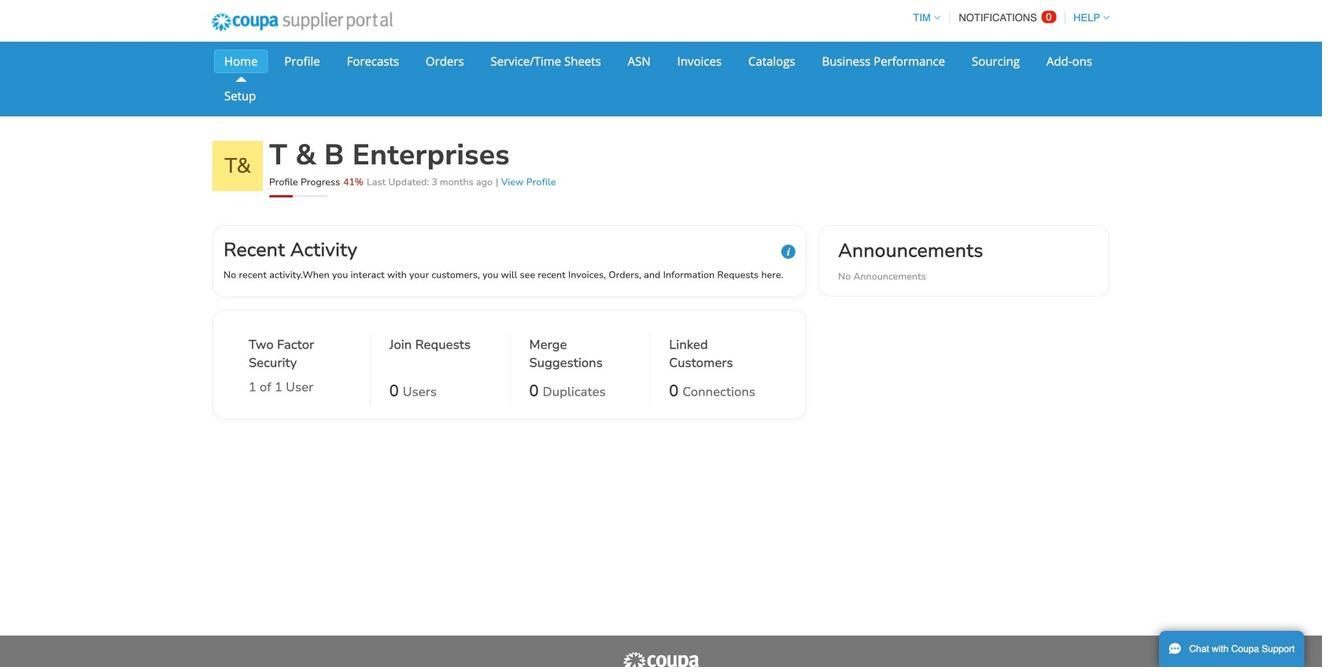 Task type: describe. For each thing, give the bounding box(es) containing it.
t& image
[[212, 141, 263, 191]]

additional information image
[[781, 245, 796, 259]]



Task type: locate. For each thing, give the bounding box(es) containing it.
1 vertical spatial coupa supplier portal image
[[622, 652, 700, 667]]

0 horizontal spatial coupa supplier portal image
[[201, 2, 403, 42]]

coupa supplier portal image
[[201, 2, 403, 42], [622, 652, 700, 667]]

navigation
[[906, 2, 1110, 33]]

0 vertical spatial coupa supplier portal image
[[201, 2, 403, 42]]

1 horizontal spatial coupa supplier portal image
[[622, 652, 700, 667]]



Task type: vqa. For each thing, say whether or not it's contained in the screenshot.
left coupa supplier portal IMAGE
yes



